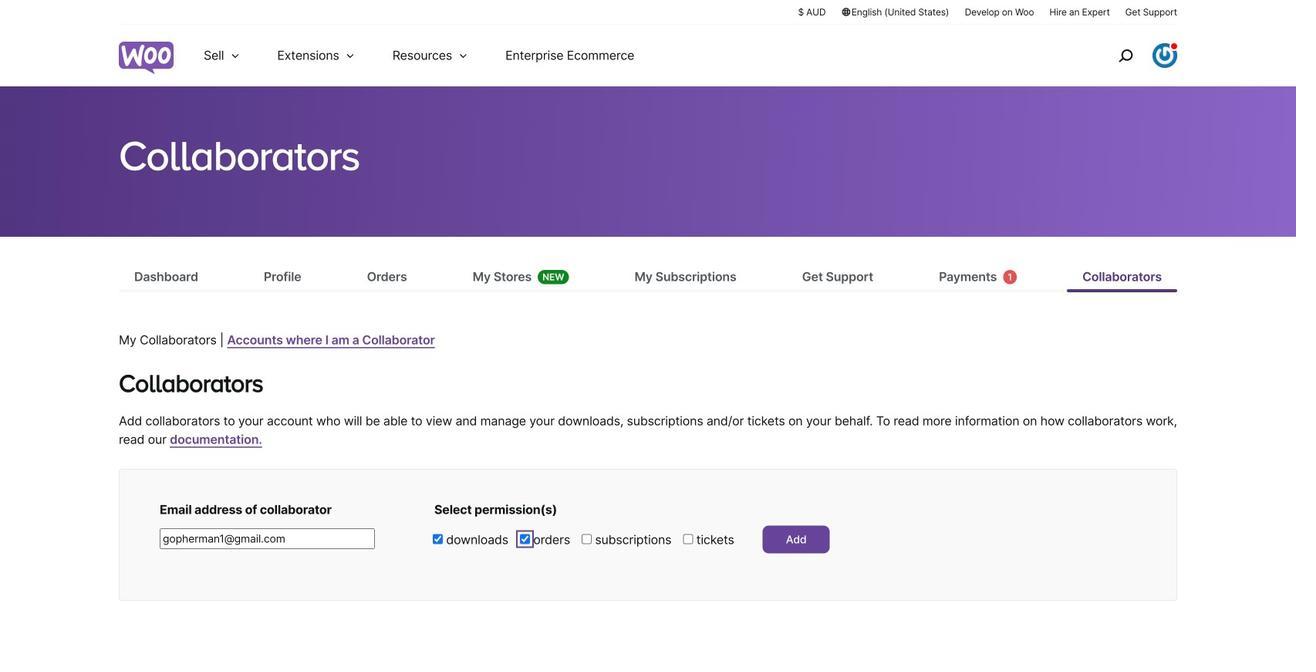 Task type: describe. For each thing, give the bounding box(es) containing it.
open account menu image
[[1153, 43, 1178, 68]]

service navigation menu element
[[1086, 30, 1178, 81]]



Task type: vqa. For each thing, say whether or not it's contained in the screenshot.
Different
no



Task type: locate. For each thing, give the bounding box(es) containing it.
None checkbox
[[433, 535, 443, 545], [582, 535, 592, 545], [433, 535, 443, 545], [582, 535, 592, 545]]

None checkbox
[[520, 535, 530, 545], [683, 535, 693, 545], [520, 535, 530, 545], [683, 535, 693, 545]]

search image
[[1114, 43, 1139, 68]]



